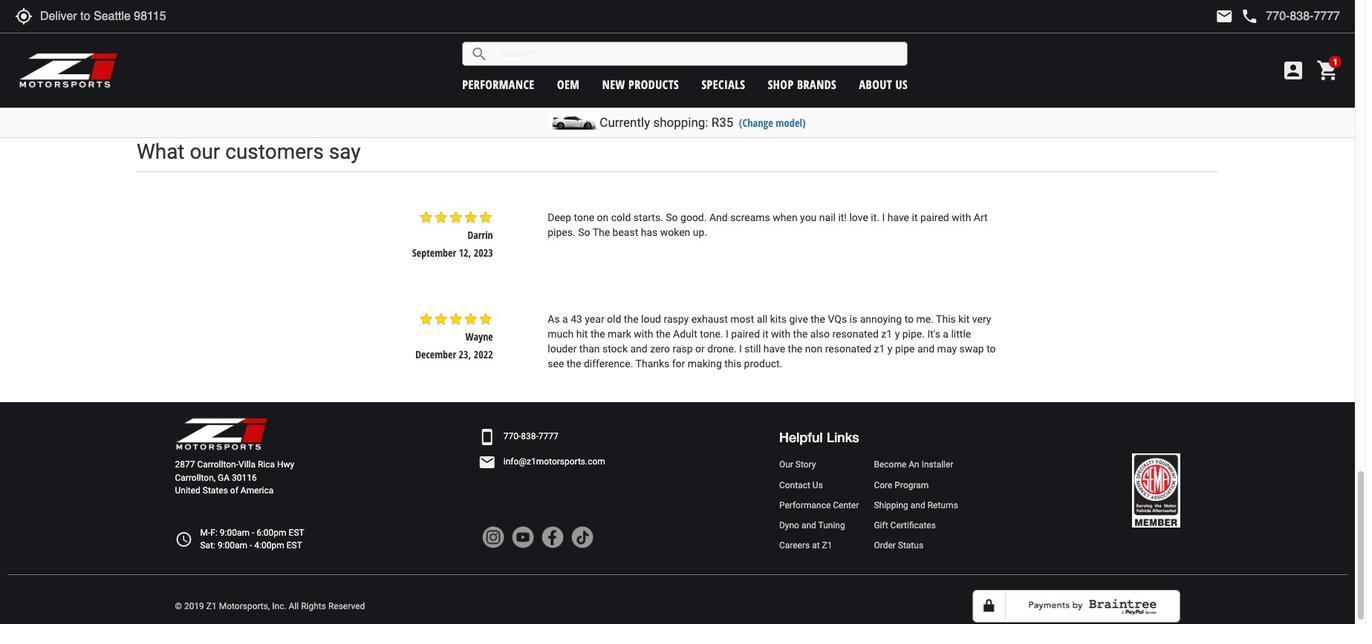Task type: vqa. For each thing, say whether or not it's contained in the screenshot.
the may
yes



Task type: describe. For each thing, give the bounding box(es) containing it.
what
[[137, 140, 185, 165]]

1 horizontal spatial y
[[895, 328, 900, 340]]

carrollton-
[[197, 460, 239, 471]]

0 vertical spatial resonated
[[833, 328, 879, 340]]

art
[[974, 212, 988, 223]]

0 horizontal spatial with
[[634, 328, 653, 340]]

facebook link image
[[541, 527, 564, 549]]

screams
[[730, 212, 770, 223]]

darrin
[[468, 228, 493, 242]]

aluminum for &
[[885, 28, 927, 42]]

1 vertical spatial est
[[287, 541, 302, 551]]

2 inside z1 metal 2 bolt exhaust gaskets star star star star star_half (36) $14
[[725, 28, 730, 42]]

exhaust inside z1 metal 2 bolt exhaust gaskets star star star star star_half (36) $14
[[751, 28, 783, 42]]

and inside shipping and returns link
[[911, 501, 926, 511]]

us for about us
[[896, 76, 908, 93]]

metal
[[699, 28, 722, 42]]

carrollton,
[[175, 473, 216, 483]]

and up thanks on the bottom of page
[[630, 343, 648, 355]]

love
[[850, 212, 868, 223]]

(36)
[[781, 46, 799, 57]]

non
[[805, 343, 823, 355]]

vqs
[[828, 313, 847, 325]]

making
[[688, 358, 722, 370]]

0 horizontal spatial y
[[888, 343, 893, 355]]

phone
[[1241, 7, 1259, 25]]

certificates
[[891, 521, 936, 531]]

new products
[[602, 76, 679, 93]]

reserved
[[328, 601, 365, 612]]

770-
[[504, 432, 521, 442]]

z1 for z1 aluminum coolant bleeder port - heater hose star star star star star (136) $34.99
[[503, 28, 512, 42]]

currently shopping: r35 (change model)
[[600, 115, 806, 130]]

cnc aluminum bolt-on wheel spacers (20mm, 25mm, & 30mm) star star star
[[859, 28, 996, 71]]

gift certificates link
[[874, 520, 958, 533]]

loud
[[641, 313, 661, 325]]

&
[[958, 39, 964, 53]]

gasket
[[417, 28, 444, 42]]

louder
[[548, 343, 577, 355]]

email info@z1motorsports.com
[[478, 454, 605, 472]]

access_time
[[175, 531, 193, 549]]

r35
[[712, 115, 734, 130]]

0 vertical spatial 9:00am
[[220, 528, 250, 539]]

© 2019 z1 motorsports, inc. all rights reserved
[[175, 601, 365, 612]]

m-
[[200, 528, 210, 539]]

order status link
[[874, 540, 958, 553]]

inc.
[[272, 601, 287, 612]]

the right see
[[567, 358, 581, 370]]

it inside deep tone on cold starts. so good. and screams when you nail it! love it. i have it paired with art pipes. so the beast has woken up.
[[912, 212, 918, 223]]

it's
[[928, 328, 941, 340]]

an
[[909, 460, 920, 471]]

motorsports,
[[219, 601, 270, 612]]

7777
[[539, 432, 559, 442]]

still
[[745, 343, 761, 355]]

z1 for z1 metal 2 bolt exhaust gaskets star star star star star_half (36) $14
[[687, 28, 696, 42]]

our story link
[[779, 459, 859, 472]]

little
[[951, 328, 971, 340]]

12,
[[459, 246, 471, 260]]

23,
[[459, 348, 471, 362]]

0 vertical spatial to
[[905, 313, 914, 325]]

2019
[[184, 601, 204, 612]]

this
[[936, 313, 956, 325]]

beast
[[613, 226, 638, 238]]

performance center link
[[779, 500, 859, 513]]

mail
[[1216, 7, 1234, 25]]

cnc
[[866, 28, 882, 42]]

heater
[[551, 39, 578, 53]]

zero
[[650, 343, 670, 355]]

performance center
[[779, 501, 859, 511]]

mail phone
[[1216, 7, 1259, 25]]

currently
[[600, 115, 650, 130]]

about us link
[[859, 76, 908, 93]]

states
[[203, 486, 228, 496]]

30116
[[232, 473, 257, 483]]

may
[[937, 343, 957, 355]]

z1 motorsports logo image
[[19, 52, 118, 89]]

shipping
[[874, 501, 909, 511]]

gift
[[874, 521, 888, 531]]

order status
[[874, 541, 924, 551]]

you
[[800, 212, 817, 223]]

0 vertical spatial est
[[289, 528, 304, 539]]

star_half
[[764, 44, 779, 59]]

1 vertical spatial -
[[252, 528, 254, 539]]

deep
[[548, 212, 571, 223]]

when
[[773, 212, 798, 223]]

$14
[[745, 63, 759, 77]]

1 horizontal spatial with
[[771, 328, 791, 340]]

performance
[[462, 76, 535, 93]]

z1 company logo image
[[175, 418, 268, 452]]

careers at z1
[[779, 541, 833, 551]]

installer
[[922, 460, 954, 471]]

hit
[[576, 328, 588, 340]]

bolt inside z1 metal 2 bolt exhaust gaskets star star star star star_half (36) $14
[[732, 28, 749, 42]]

returns
[[928, 501, 958, 511]]

tone
[[574, 212, 595, 223]]

and inside dyno and tuning link
[[802, 521, 816, 531]]

and down it's
[[918, 343, 935, 355]]

the right old
[[624, 313, 639, 325]]

Search search field
[[488, 42, 907, 65]]

our
[[190, 140, 220, 165]]

tiktok link image
[[571, 527, 593, 549]]

or
[[696, 343, 705, 355]]

shopping_cart link
[[1313, 59, 1340, 82]]

have inside deep tone on cold starts. so good. and screams when you nail it! love it. i have it paired with art pipes. so the beast has woken up.
[[888, 212, 909, 223]]

43
[[571, 313, 582, 325]]

(change model) link
[[739, 116, 806, 130]]

specials link
[[702, 76, 746, 93]]

for
[[672, 358, 685, 370]]

1 bolt from the left
[[364, 28, 380, 42]]

good.
[[681, 212, 707, 223]]

2 exhaust from the left
[[383, 28, 414, 42]]

has
[[641, 226, 658, 238]]

youtube link image
[[512, 527, 534, 549]]

info@z1motorsports.com link
[[504, 456, 605, 469]]

6:00pm
[[256, 528, 287, 539]]

december
[[416, 348, 456, 362]]

z1 for z1 universal 3'' exhaust tip
[[169, 28, 178, 42]]

on
[[949, 28, 961, 42]]



Task type: locate. For each thing, give the bounding box(es) containing it.
exhaust left gasket
[[383, 28, 414, 42]]

0 horizontal spatial so
[[578, 226, 590, 238]]

exhaust
[[234, 28, 265, 42], [383, 28, 414, 42], [751, 28, 783, 42]]

2 vertical spatial i
[[739, 343, 742, 355]]

difference.
[[584, 358, 633, 370]]

1 horizontal spatial paired
[[921, 212, 949, 223]]

shipping and returns link
[[874, 500, 958, 513]]

i right tone. in the right of the page
[[726, 328, 729, 340]]

0 horizontal spatial to
[[905, 313, 914, 325]]

1 vertical spatial us
[[813, 480, 823, 491]]

wheel
[[963, 28, 989, 42]]

1 vertical spatial y
[[888, 343, 893, 355]]

sema member logo image
[[1132, 454, 1180, 528]]

z1 inside z1 aluminum coolant bleeder port - heater hose star star star star star (136) $34.99
[[503, 28, 512, 42]]

3 exhaust from the left
[[751, 28, 783, 42]]

1 2 from the left
[[356, 28, 361, 42]]

tip
[[268, 28, 280, 42]]

have inside as a 43 year old the loud raspy exhaust most all kits give the vqs is annoying to me. this kit very much hit the mark with the adult tone. i paired it with the also resonated z1 y pipe. it's a little louder than stock and zero rasp or drone. i still have the non resonated z1 y pipe and may swap to see the difference. thanks for making this product.
[[764, 343, 785, 355]]

0 vertical spatial y
[[895, 328, 900, 340]]

deep tone on cold starts. so good. and screams when you nail it! love it. i have it paired with art pipes. so the beast has woken up.
[[548, 212, 988, 238]]

it down all
[[763, 328, 769, 340]]

with
[[952, 212, 971, 223], [634, 328, 653, 340], [771, 328, 791, 340]]

the left non
[[788, 343, 803, 355]]

1 horizontal spatial 2
[[725, 28, 730, 42]]

info@z1motorsports.com
[[504, 457, 605, 468]]

the down give
[[793, 328, 808, 340]]

aluminum inside cnc aluminum bolt-on wheel spacers (20mm, 25mm, & 30mm) star star star
[[885, 28, 927, 42]]

0 vertical spatial so
[[666, 212, 678, 223]]

1 horizontal spatial a
[[943, 328, 949, 340]]

aluminum left 'coolant'
[[514, 28, 557, 42]]

aluminum inside z1 aluminum coolant bleeder port - heater hose star star star star star (136) $34.99
[[514, 28, 557, 42]]

paired inside deep tone on cold starts. so good. and screams when you nail it! love it. i have it paired with art pipes. so the beast has woken up.
[[921, 212, 949, 223]]

universal
[[181, 28, 219, 42]]

see
[[548, 358, 564, 370]]

z1 right at
[[822, 541, 833, 551]]

est right 6:00pm
[[289, 528, 304, 539]]

so down tone
[[578, 226, 590, 238]]

shop brands
[[768, 76, 837, 93]]

1 vertical spatial it
[[763, 328, 769, 340]]

2 horizontal spatial exhaust
[[751, 28, 783, 42]]

1 vertical spatial a
[[943, 328, 949, 340]]

est right 4:00pm
[[287, 541, 302, 551]]

z1 down annoying
[[881, 328, 892, 340]]

aluminum for star
[[514, 28, 557, 42]]

1 vertical spatial 9:00am
[[218, 541, 248, 551]]

so up woken
[[666, 212, 678, 223]]

1 aluminum from the left
[[514, 28, 557, 42]]

story
[[796, 460, 816, 471]]

9:00am right the sat:
[[218, 541, 248, 551]]

1 horizontal spatial aluminum
[[885, 28, 927, 42]]

set
[[1115, 39, 1127, 53]]

port
[[627, 28, 644, 42]]

2877
[[175, 460, 195, 471]]

paired down 'most'
[[731, 328, 760, 340]]

0 horizontal spatial bolt
[[364, 28, 380, 42]]

to up pipe.
[[905, 313, 914, 325]]

- inside z1 aluminum coolant bleeder port - heater hose star star star star star (136) $34.99
[[646, 28, 649, 42]]

2 aluminum from the left
[[885, 28, 927, 42]]

0 vertical spatial us
[[896, 76, 908, 93]]

is
[[850, 313, 858, 325]]

about us
[[859, 76, 908, 93]]

smartphone 770-838-7777
[[478, 429, 559, 447]]

customers
[[225, 140, 324, 165]]

2 horizontal spatial with
[[952, 212, 971, 223]]

us inside 'link'
[[813, 480, 823, 491]]

2 horizontal spatial i
[[882, 212, 885, 223]]

0 horizontal spatial 2
[[356, 28, 361, 42]]

and right dyno
[[802, 521, 816, 531]]

z1 left universal
[[169, 28, 178, 42]]

2 bolt from the left
[[732, 28, 749, 42]]

z1 left urethane
[[1044, 28, 1053, 42]]

0 vertical spatial a
[[563, 313, 568, 325]]

0 vertical spatial have
[[888, 212, 909, 223]]

0 horizontal spatial paired
[[731, 328, 760, 340]]

2 bolt  exhaust gasket
[[356, 28, 444, 42]]

access_time m-f: 9:00am - 6:00pm est sat: 9:00am - 4:00pm est
[[175, 528, 304, 551]]

2
[[356, 28, 361, 42], [725, 28, 730, 42]]

2 2 from the left
[[725, 28, 730, 42]]

a right it's
[[943, 328, 949, 340]]

1 horizontal spatial so
[[666, 212, 678, 223]]

email
[[478, 454, 496, 472]]

with inside deep tone on cold starts. so good. and screams when you nail it! love it. i have it paired with art pipes. so the beast has woken up.
[[952, 212, 971, 223]]

z1 right 2019 at the bottom
[[206, 601, 217, 612]]

stock
[[603, 343, 628, 355]]

it right "it."
[[912, 212, 918, 223]]

september
[[412, 246, 456, 260]]

(136)
[[603, 58, 626, 69]]

as a 43 year old the loud raspy exhaust most all kits give the vqs is annoying to me. this kit very much hit the mark with the adult tone. i paired it with the also resonated z1 y pipe. it's a little louder than stock and zero rasp or drone. i still have the non resonated z1 y pipe and may swap to see the difference. thanks for making this product.
[[548, 313, 996, 370]]

0 vertical spatial it
[[912, 212, 918, 223]]

our story
[[779, 460, 816, 471]]

performance
[[779, 501, 831, 511]]

1 vertical spatial i
[[726, 328, 729, 340]]

coolant
[[560, 28, 591, 42]]

villa
[[239, 460, 256, 471]]

y left pipe.
[[895, 328, 900, 340]]

with down "kits"
[[771, 328, 791, 340]]

center
[[833, 501, 859, 511]]

us down our story link
[[813, 480, 823, 491]]

aluminum right cnc
[[885, 28, 927, 42]]

1 vertical spatial have
[[764, 343, 785, 355]]

a left '43'
[[563, 313, 568, 325]]

1 horizontal spatial have
[[888, 212, 909, 223]]

z1 metal 2 bolt exhaust gaskets star star star star star_half (36) $14
[[687, 28, 817, 77]]

specials
[[702, 76, 746, 93]]

it inside as a 43 year old the loud raspy exhaust most all kits give the vqs is annoying to me. this kit very much hit the mark with the adult tone. i paired it with the also resonated z1 y pipe. it's a little louder than stock and zero rasp or drone. i still have the non resonated z1 y pipe and may swap to see the difference. thanks for making this product.
[[763, 328, 769, 340]]

annoying
[[860, 313, 902, 325]]

rights
[[301, 601, 326, 612]]

0 horizontal spatial us
[[813, 480, 823, 491]]

a
[[563, 313, 568, 325], [943, 328, 949, 340]]

raspy
[[664, 313, 689, 325]]

(20mm,
[[892, 39, 924, 53]]

0 horizontal spatial i
[[726, 328, 729, 340]]

1 exhaust from the left
[[234, 28, 265, 42]]

1 horizontal spatial bolt
[[732, 28, 749, 42]]

0 horizontal spatial exhaust
[[234, 28, 265, 42]]

account_box link
[[1278, 59, 1309, 82]]

770-838-7777 link
[[504, 431, 559, 444]]

0 vertical spatial paired
[[921, 212, 949, 223]]

and down core program link
[[911, 501, 926, 511]]

1 vertical spatial resonated
[[825, 343, 872, 355]]

1 horizontal spatial it
[[912, 212, 918, 223]]

1 vertical spatial paired
[[731, 328, 760, 340]]

have up product.
[[764, 343, 785, 355]]

i right "it."
[[882, 212, 885, 223]]

0 horizontal spatial have
[[764, 343, 785, 355]]

- left 6:00pm
[[252, 528, 254, 539]]

instagram link image
[[482, 527, 504, 549]]

helpful links
[[779, 429, 859, 446]]

new products link
[[602, 76, 679, 93]]

3''
[[221, 28, 231, 42]]

core program
[[874, 480, 929, 491]]

1 vertical spatial z1
[[874, 343, 885, 355]]

differential
[[1117, 28, 1163, 42]]

drone.
[[708, 343, 737, 355]]

2 right metal
[[725, 28, 730, 42]]

us right about in the top right of the page
[[896, 76, 908, 93]]

z1 left the pipe
[[874, 343, 885, 355]]

wayne
[[466, 330, 493, 344]]

star
[[705, 44, 720, 59], [720, 44, 734, 59], [734, 44, 749, 59], [749, 44, 764, 59], [526, 56, 541, 71], [541, 56, 556, 71], [556, 56, 571, 71], [571, 56, 586, 71], [586, 56, 601, 71], [878, 56, 893, 71], [893, 56, 907, 71], [907, 56, 922, 71], [419, 210, 434, 225], [434, 210, 449, 225], [449, 210, 463, 225], [463, 210, 478, 225], [478, 210, 493, 225], [419, 312, 434, 327], [434, 312, 449, 327], [449, 312, 463, 327], [463, 312, 478, 327], [478, 312, 493, 327]]

as
[[548, 313, 560, 325]]

gaskets
[[785, 28, 817, 42]]

y left the pipe
[[888, 343, 893, 355]]

- right port
[[646, 28, 649, 42]]

the down year
[[591, 328, 605, 340]]

what our customers say
[[137, 140, 361, 165]]

pipes.
[[548, 226, 576, 238]]

on
[[597, 212, 609, 223]]

est
[[289, 528, 304, 539], [287, 541, 302, 551]]

search
[[471, 45, 488, 63]]

z1 for z1 urethane rear differential bushing set
[[1044, 28, 1053, 42]]

z1 left metal
[[687, 28, 696, 42]]

exhaust right 3''
[[234, 28, 265, 42]]

the up the also
[[811, 313, 825, 325]]

model)
[[776, 116, 806, 130]]

1 horizontal spatial i
[[739, 343, 742, 355]]

year
[[585, 313, 605, 325]]

careers at z1 link
[[779, 540, 859, 553]]

have right "it."
[[888, 212, 909, 223]]

spacers
[[859, 39, 890, 53]]

0 horizontal spatial aluminum
[[514, 28, 557, 42]]

america
[[241, 486, 274, 496]]

2 left gasket
[[356, 28, 361, 42]]

core
[[874, 480, 893, 491]]

shipping and returns
[[874, 501, 958, 511]]

9:00am right f:
[[220, 528, 250, 539]]

bolt right metal
[[732, 28, 749, 42]]

0 horizontal spatial a
[[563, 313, 568, 325]]

i inside deep tone on cold starts. so good. and screams when you nail it! love it. i have it paired with art pipes. so the beast has woken up.
[[882, 212, 885, 223]]

1 horizontal spatial us
[[896, 76, 908, 93]]

-
[[646, 28, 649, 42], [252, 528, 254, 539], [250, 541, 252, 551]]

(change
[[739, 116, 773, 130]]

with down loud
[[634, 328, 653, 340]]

the up zero
[[656, 328, 671, 340]]

about
[[859, 76, 892, 93]]

0 vertical spatial i
[[882, 212, 885, 223]]

dyno and tuning
[[779, 521, 845, 531]]

contact
[[779, 480, 811, 491]]

all
[[289, 601, 299, 612]]

1 vertical spatial to
[[987, 343, 996, 355]]

starts.
[[634, 212, 663, 223]]

0 vertical spatial z1
[[881, 328, 892, 340]]

become an installer link
[[874, 459, 958, 472]]

bolt left gasket
[[364, 28, 380, 42]]

helpful
[[779, 429, 823, 446]]

paired left art
[[921, 212, 949, 223]]

i left the still
[[739, 343, 742, 355]]

with left art
[[952, 212, 971, 223]]

2 vertical spatial -
[[250, 541, 252, 551]]

1 horizontal spatial exhaust
[[383, 28, 414, 42]]

1 vertical spatial so
[[578, 226, 590, 238]]

z1 inside z1 metal 2 bolt exhaust gaskets star star star star star_half (36) $14
[[687, 28, 696, 42]]

paired inside as a 43 year old the loud raspy exhaust most all kits give the vqs is annoying to me. this kit very much hit the mark with the adult tone. i paired it with the also resonated z1 y pipe. it's a little louder than stock and zero rasp or drone. i still have the non resonated z1 y pipe and may swap to see the difference. thanks for making this product.
[[731, 328, 760, 340]]

it
[[912, 212, 918, 223], [763, 328, 769, 340]]

rica
[[258, 460, 275, 471]]

z1 inside the z1 urethane rear differential bushing set
[[1044, 28, 1053, 42]]

0 vertical spatial -
[[646, 28, 649, 42]]

exhaust up star_half
[[751, 28, 783, 42]]

us for contact us
[[813, 480, 823, 491]]

- left 4:00pm
[[250, 541, 252, 551]]

to right swap
[[987, 343, 996, 355]]

0 horizontal spatial it
[[763, 328, 769, 340]]

1 horizontal spatial to
[[987, 343, 996, 355]]

z1 up performance link
[[503, 28, 512, 42]]

kit
[[959, 313, 970, 325]]



